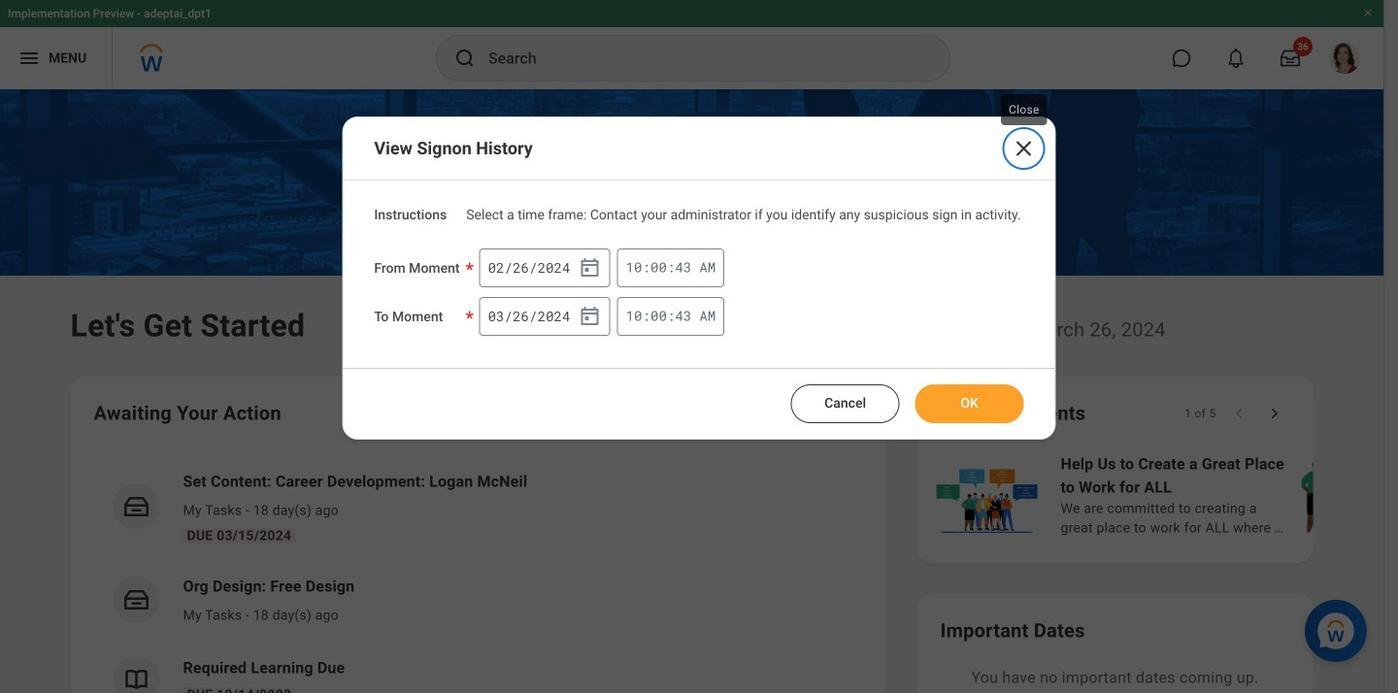 Task type: describe. For each thing, give the bounding box(es) containing it.
group for hour spin button for calendar icon
[[479, 248, 610, 287]]

x image
[[1012, 137, 1036, 160]]

second spin button for before or after midday "spin button" for hour spin button corresponding to calendar image
[[675, 308, 692, 324]]

notifications large image
[[1226, 49, 1246, 68]]

chevron left small image
[[1230, 404, 1249, 423]]

inbox large image
[[1281, 49, 1300, 68]]

minute spin button for hour spin button for calendar icon
[[651, 259, 667, 276]]

hour spin button for calendar image
[[626, 308, 642, 324]]

search image
[[453, 47, 477, 70]]

chevron right small image
[[1265, 404, 1284, 423]]

1 horizontal spatial list
[[933, 451, 1398, 540]]

inbox image
[[122, 585, 151, 615]]

calendar image
[[578, 256, 602, 279]]

book open image
[[122, 665, 151, 693]]

calendar image
[[578, 305, 602, 328]]

close environment banner image
[[1362, 7, 1374, 18]]



Task type: vqa. For each thing, say whether or not it's contained in the screenshot.
2nd inbox image from the bottom of the page
yes



Task type: locate. For each thing, give the bounding box(es) containing it.
main content
[[0, 89, 1398, 693]]

1 before or after midday spin button from the top
[[699, 258, 716, 276]]

0 vertical spatial second spin button
[[675, 259, 692, 276]]

1 second spin button from the top
[[675, 259, 692, 276]]

group down calendar icon
[[479, 297, 610, 336]]

banner
[[0, 0, 1384, 89]]

minute spin button right calendar icon
[[651, 259, 667, 276]]

second spin button right calendar icon
[[675, 259, 692, 276]]

status
[[1185, 406, 1216, 421]]

profile logan mcneil element
[[1318, 37, 1372, 80]]

group up calendar image
[[479, 248, 610, 287]]

1 vertical spatial minute spin button
[[651, 308, 667, 324]]

1 hour spin button from the top
[[626, 259, 642, 276]]

0 vertical spatial before or after midday spin button
[[699, 258, 716, 276]]

0 horizontal spatial list
[[94, 454, 863, 693]]

second spin button right calendar image
[[675, 308, 692, 324]]

2 second spin button from the top
[[675, 308, 692, 324]]

1 vertical spatial second spin button
[[675, 308, 692, 324]]

second spin button
[[675, 259, 692, 276], [675, 308, 692, 324]]

0 vertical spatial group
[[479, 248, 610, 287]]

inbox image
[[122, 492, 151, 521]]

2 hour spin button from the top
[[626, 308, 642, 324]]

before or after midday spin button for hour spin button for calendar icon
[[699, 258, 716, 276]]

hour spin button for calendar icon
[[626, 259, 642, 276]]

1 vertical spatial group
[[479, 297, 610, 336]]

group
[[479, 248, 610, 287], [479, 297, 610, 336]]

before or after midday spin button
[[699, 258, 716, 276], [699, 307, 716, 325]]

1 vertical spatial before or after midday spin button
[[699, 307, 716, 325]]

second spin button for before or after midday "spin button" associated with hour spin button for calendar icon
[[675, 259, 692, 276]]

group for hour spin button corresponding to calendar image
[[479, 297, 610, 336]]

0 vertical spatial minute spin button
[[651, 259, 667, 276]]

2 before or after midday spin button from the top
[[699, 307, 716, 325]]

0 vertical spatial hour spin button
[[626, 259, 642, 276]]

1 vertical spatial hour spin button
[[626, 308, 642, 324]]

tooltip
[[997, 90, 1051, 129]]

hour spin button
[[626, 259, 642, 276], [626, 308, 642, 324]]

dialog
[[342, 117, 1056, 440]]

before or after midday spin button for hour spin button corresponding to calendar image
[[699, 307, 716, 325]]

minute spin button right calendar image
[[651, 308, 667, 324]]

hour spin button right calendar icon
[[626, 259, 642, 276]]

2 group from the top
[[479, 297, 610, 336]]

1 minute spin button from the top
[[651, 259, 667, 276]]

list
[[933, 451, 1398, 540], [94, 454, 863, 693]]

2 minute spin button from the top
[[651, 308, 667, 324]]

minute spin button
[[651, 259, 667, 276], [651, 308, 667, 324]]

hour spin button right calendar image
[[626, 308, 642, 324]]

minute spin button for hour spin button corresponding to calendar image
[[651, 308, 667, 324]]

1 group from the top
[[479, 248, 610, 287]]



